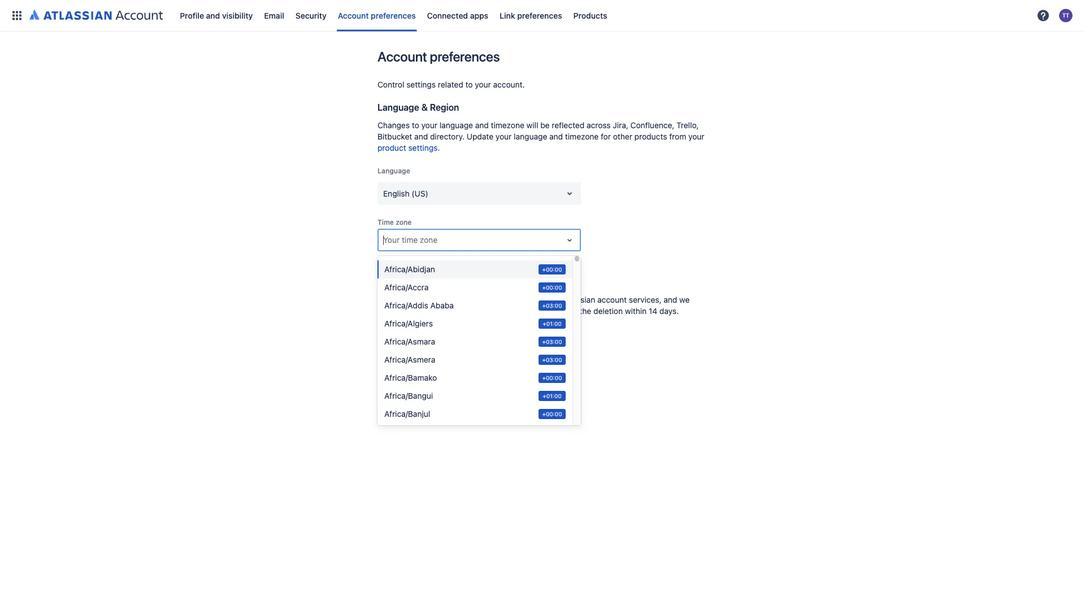 Task type: vqa. For each thing, say whether or not it's contained in the screenshot.
Open icon to the bottom
yes



Task type: describe. For each thing, give the bounding box(es) containing it.
your time zone
[[383, 235, 438, 245]]

within
[[625, 307, 647, 316]]

connected apps link
[[424, 6, 492, 25]]

related
[[438, 80, 463, 89]]

and up 'update'
[[475, 121, 489, 130]]

apps
[[470, 11, 488, 20]]

changes
[[378, 121, 410, 130]]

+00:00 for africa/banjul
[[542, 411, 562, 417]]

deletion
[[594, 307, 623, 316]]

1 vertical spatial zone
[[420, 235, 438, 245]]

0 vertical spatial language
[[440, 121, 473, 130]]

control settings related to your account.
[[378, 80, 525, 89]]

+00:00 for africa/bamako
[[542, 375, 562, 381]]

and inside manage profile menu element
[[206, 11, 220, 20]]

africa/bamako
[[384, 373, 437, 383]]

0 horizontal spatial timezone
[[491, 121, 524, 130]]

security
[[296, 11, 327, 20]]

update
[[467, 132, 493, 141]]

security link
[[292, 6, 330, 25]]

1 horizontal spatial preferences
[[430, 49, 500, 64]]

+01:00 for africa/algiers
[[543, 320, 562, 327]]

bitbucket
[[378, 132, 412, 141]]

account,
[[459, 295, 491, 305]]

language for language & region
[[378, 102, 419, 113]]

access
[[526, 295, 551, 305]]

product
[[378, 143, 406, 153]]

1 vertical spatial account preferences
[[378, 49, 500, 64]]

account inside delete account button
[[411, 333, 441, 342]]

africa/accra
[[384, 283, 429, 292]]

africa/addis ababa
[[384, 301, 454, 310]]

africa/asmara
[[384, 337, 435, 346]]

account preferences link
[[334, 6, 419, 25]]

link preferences link
[[496, 6, 566, 25]]

days.
[[660, 307, 679, 316]]

1 horizontal spatial account
[[378, 49, 427, 64]]

0 vertical spatial delete
[[416, 295, 439, 305]]

delete account
[[384, 333, 441, 342]]

preferences for link preferences link
[[517, 11, 562, 20]]

0 vertical spatial to
[[465, 80, 473, 89]]

1 vertical spatial language
[[514, 132, 547, 141]]

will
[[527, 121, 538, 130]]

settings.
[[408, 143, 440, 153]]

your down &
[[421, 121, 437, 130]]

cancel
[[554, 307, 577, 316]]

your
[[383, 235, 400, 245]]

language for language
[[378, 167, 410, 175]]

+00:00 for africa/abidjan
[[542, 266, 562, 273]]

connected apps
[[427, 11, 488, 20]]

africa/abidjan
[[384, 265, 435, 274]]

region
[[430, 102, 459, 113]]

account preferences inside manage profile menu element
[[338, 11, 416, 20]]

products
[[635, 132, 667, 141]]

profile and visibility
[[180, 11, 253, 20]]

connected
[[427, 11, 468, 20]]

confluence,
[[631, 121, 675, 130]]

africa/asmera
[[384, 355, 435, 365]]

products
[[573, 11, 607, 20]]

+03:00 for africa/asmara
[[542, 339, 562, 345]]

we
[[679, 295, 690, 305]]

delete account button
[[378, 328, 448, 346]]

for
[[601, 132, 611, 141]]

the
[[580, 307, 591, 316]]

product settings. link
[[378, 143, 440, 153]]

profile and visibility link
[[176, 6, 256, 25]]

your up africa/accra
[[407, 270, 426, 281]]

to inside changes to your language and timezone will be reflected across jira, confluence, trello, bitbucket and directory. update your language and timezone for other products from your product settings.
[[412, 121, 419, 130]]

and up settings.
[[414, 132, 428, 141]]

atlassian
[[563, 295, 595, 305]]

lose
[[508, 295, 523, 305]]

manage profile menu element
[[7, 0, 1033, 31]]

account inside manage profile menu element
[[338, 11, 369, 20]]

preferences for the account preferences link
[[371, 11, 416, 20]]



Task type: locate. For each thing, give the bounding box(es) containing it.
1 vertical spatial open image
[[563, 233, 577, 247]]

africa/banjul
[[384, 409, 430, 419]]

to up cancel
[[553, 295, 560, 305]]

0 horizontal spatial account
[[338, 11, 369, 20]]

0 vertical spatial timezone
[[491, 121, 524, 130]]

language
[[440, 121, 473, 130], [514, 132, 547, 141]]

reflected
[[552, 121, 585, 130]]

and up days.
[[664, 295, 677, 305]]

jira,
[[613, 121, 628, 130]]

control
[[378, 80, 404, 89]]

1 horizontal spatial you
[[493, 295, 506, 305]]

2 +01:00 from the top
[[543, 393, 562, 399]]

timezone left will
[[491, 121, 524, 130]]

and right profile
[[206, 11, 220, 20]]

0 vertical spatial account preferences
[[338, 11, 416, 20]]

and down be
[[549, 132, 563, 141]]

banner containing profile and visibility
[[0, 0, 1085, 32]]

your right 'update'
[[496, 132, 512, 141]]

can
[[538, 307, 551, 316]]

1 vertical spatial to
[[412, 121, 419, 130]]

delete down africa/algiers
[[384, 333, 409, 342]]

preferences right 'link'
[[517, 11, 562, 20]]

14
[[649, 307, 657, 316]]

help image
[[1037, 9, 1050, 22]]

permanently
[[378, 307, 423, 316]]

2 +03:00 from the top
[[542, 339, 562, 345]]

directory.
[[430, 132, 465, 141]]

and inside when you delete your account, you lose access to atlassian account services, and we permanently delete your personal data. you can cancel the deletion within 14 days.
[[664, 295, 677, 305]]

&
[[421, 102, 428, 113]]

None text field
[[383, 188, 385, 199]]

africa/addis
[[384, 301, 428, 310]]

2 language from the top
[[378, 167, 410, 175]]

3 +00:00 from the top
[[542, 375, 562, 381]]

when you delete your account, you lose access to atlassian account services, and we permanently delete your personal data. you can cancel the deletion within 14 days.
[[378, 295, 690, 316]]

0 vertical spatial zone
[[396, 218, 412, 226]]

2 you from the left
[[493, 295, 506, 305]]

1 horizontal spatial to
[[465, 80, 473, 89]]

changes to your language and timezone will be reflected across jira, confluence, trello, bitbucket and directory. update your language and timezone for other products from your product settings.
[[378, 121, 705, 153]]

visibility
[[222, 11, 253, 20]]

+03:00
[[542, 302, 562, 309], [542, 339, 562, 345], [542, 357, 562, 363]]

account up control
[[378, 49, 427, 64]]

switch to... image
[[10, 9, 24, 22]]

and
[[206, 11, 220, 20], [475, 121, 489, 130], [414, 132, 428, 141], [549, 132, 563, 141], [664, 295, 677, 305]]

2 +00:00 from the top
[[542, 284, 562, 291]]

1 you from the left
[[401, 295, 414, 305]]

0 horizontal spatial zone
[[396, 218, 412, 226]]

time
[[378, 218, 394, 226]]

link preferences
[[500, 11, 562, 20]]

2 vertical spatial account
[[411, 333, 441, 342]]

you
[[523, 307, 536, 316]]

account down africa/algiers
[[411, 333, 441, 342]]

None text field
[[383, 235, 385, 246]]

+01:00 for africa/bangui
[[543, 393, 562, 399]]

your left account.
[[475, 80, 491, 89]]

english (us)
[[383, 189, 428, 198]]

account right security
[[338, 11, 369, 20]]

to right related
[[465, 80, 473, 89]]

language up the "english"
[[378, 167, 410, 175]]

0 vertical spatial account
[[428, 270, 462, 281]]

language up directory.
[[440, 121, 473, 130]]

be
[[540, 121, 550, 130]]

open image for your time zone
[[563, 233, 577, 247]]

your down trello,
[[688, 132, 705, 141]]

0 vertical spatial delete
[[378, 270, 405, 281]]

services,
[[629, 295, 662, 305]]

1 vertical spatial account
[[378, 49, 427, 64]]

account
[[428, 270, 462, 281], [597, 295, 627, 305], [411, 333, 441, 342]]

time
[[402, 235, 418, 245]]

banner
[[0, 0, 1085, 32]]

products link
[[570, 6, 611, 25]]

2 vertical spatial to
[[553, 295, 560, 305]]

1 +00:00 from the top
[[542, 266, 562, 273]]

your
[[475, 80, 491, 89], [421, 121, 437, 130], [496, 132, 512, 141], [688, 132, 705, 141], [407, 270, 426, 281], [441, 295, 457, 305], [450, 307, 466, 316]]

trello,
[[677, 121, 699, 130]]

2 horizontal spatial to
[[553, 295, 560, 305]]

settings
[[407, 80, 436, 89]]

1 vertical spatial delete
[[384, 333, 409, 342]]

account
[[338, 11, 369, 20], [378, 49, 427, 64]]

4 +00:00 from the top
[[542, 411, 562, 417]]

1 +03:00 from the top
[[542, 302, 562, 309]]

africa/bangui
[[384, 391, 433, 401]]

delete your account
[[378, 270, 462, 281]]

3 +03:00 from the top
[[542, 357, 562, 363]]

1 +01:00 from the top
[[543, 320, 562, 327]]

personal
[[469, 307, 500, 316]]

data.
[[502, 307, 520, 316]]

link
[[500, 11, 515, 20]]

0 horizontal spatial language
[[440, 121, 473, 130]]

2 vertical spatial +03:00
[[542, 357, 562, 363]]

account up deletion
[[597, 295, 627, 305]]

language up changes
[[378, 102, 419, 113]]

0 vertical spatial language
[[378, 102, 419, 113]]

from
[[669, 132, 686, 141]]

your down 'account,'
[[450, 307, 466, 316]]

0 vertical spatial +03:00
[[542, 302, 562, 309]]

1 vertical spatial timezone
[[565, 132, 599, 141]]

africa/algiers
[[384, 319, 433, 328]]

+00:00
[[542, 266, 562, 273], [542, 284, 562, 291], [542, 375, 562, 381], [542, 411, 562, 417]]

language down will
[[514, 132, 547, 141]]

when
[[378, 295, 399, 305]]

delete
[[416, 295, 439, 305], [425, 307, 448, 316]]

1 horizontal spatial zone
[[420, 235, 438, 245]]

delete for delete account
[[384, 333, 409, 342]]

+01:00
[[543, 320, 562, 327], [543, 393, 562, 399]]

you down africa/accra
[[401, 295, 414, 305]]

1 horizontal spatial timezone
[[565, 132, 599, 141]]

ababa
[[430, 301, 454, 310]]

your left 'account,'
[[441, 295, 457, 305]]

delete for delete your account
[[378, 270, 405, 281]]

1 open image from the top
[[563, 187, 577, 200]]

1 vertical spatial +01:00
[[543, 393, 562, 399]]

other
[[613, 132, 632, 141]]

email
[[264, 11, 284, 20]]

1 vertical spatial language
[[378, 167, 410, 175]]

to
[[465, 80, 473, 89], [412, 121, 419, 130], [553, 295, 560, 305]]

0 vertical spatial account
[[338, 11, 369, 20]]

zone
[[396, 218, 412, 226], [420, 235, 438, 245]]

delete inside button
[[384, 333, 409, 342]]

0 vertical spatial +01:00
[[543, 320, 562, 327]]

time zone
[[378, 218, 412, 226]]

to inside when you delete your account, you lose access to atlassian account services, and we permanently delete your personal data. you can cancel the deletion within 14 days.
[[553, 295, 560, 305]]

2 open image from the top
[[563, 233, 577, 247]]

account image
[[1059, 9, 1073, 22]]

+03:00 for africa/asmera
[[542, 357, 562, 363]]

1 horizontal spatial language
[[514, 132, 547, 141]]

preferences
[[371, 11, 416, 20], [517, 11, 562, 20], [430, 49, 500, 64]]

delete up africa/algiers
[[425, 307, 448, 316]]

open image for english (us)
[[563, 187, 577, 200]]

0 vertical spatial open image
[[563, 187, 577, 200]]

preferences up control settings related to your account.
[[430, 49, 500, 64]]

0 horizontal spatial to
[[412, 121, 419, 130]]

account inside when you delete your account, you lose access to atlassian account services, and we permanently delete your personal data. you can cancel the deletion within 14 days.
[[597, 295, 627, 305]]

you
[[401, 295, 414, 305], [493, 295, 506, 305]]

english
[[383, 189, 410, 198]]

to down language & region on the left
[[412, 121, 419, 130]]

account.
[[493, 80, 525, 89]]

across
[[587, 121, 611, 130]]

delete
[[378, 270, 405, 281], [384, 333, 409, 342]]

delete up africa/accra
[[378, 270, 405, 281]]

profile
[[180, 11, 204, 20]]

+00:00 for africa/accra
[[542, 284, 562, 291]]

0 horizontal spatial you
[[401, 295, 414, 305]]

+03:00 for africa/addis ababa
[[542, 302, 562, 309]]

timezone
[[491, 121, 524, 130], [565, 132, 599, 141]]

language & region
[[378, 102, 459, 113]]

account preferences
[[338, 11, 416, 20], [378, 49, 500, 64]]

2 horizontal spatial preferences
[[517, 11, 562, 20]]

1 vertical spatial +03:00
[[542, 339, 562, 345]]

1 vertical spatial account
[[597, 295, 627, 305]]

0 horizontal spatial preferences
[[371, 11, 416, 20]]

timezone down reflected
[[565, 132, 599, 141]]

you up data.
[[493, 295, 506, 305]]

email link
[[261, 6, 288, 25]]

1 language from the top
[[378, 102, 419, 113]]

(us)
[[412, 189, 428, 198]]

open image
[[563, 187, 577, 200], [563, 233, 577, 247]]

language
[[378, 102, 419, 113], [378, 167, 410, 175]]

1 vertical spatial delete
[[425, 307, 448, 316]]

account up ababa
[[428, 270, 462, 281]]

preferences left the connected
[[371, 11, 416, 20]]

delete down africa/accra
[[416, 295, 439, 305]]



